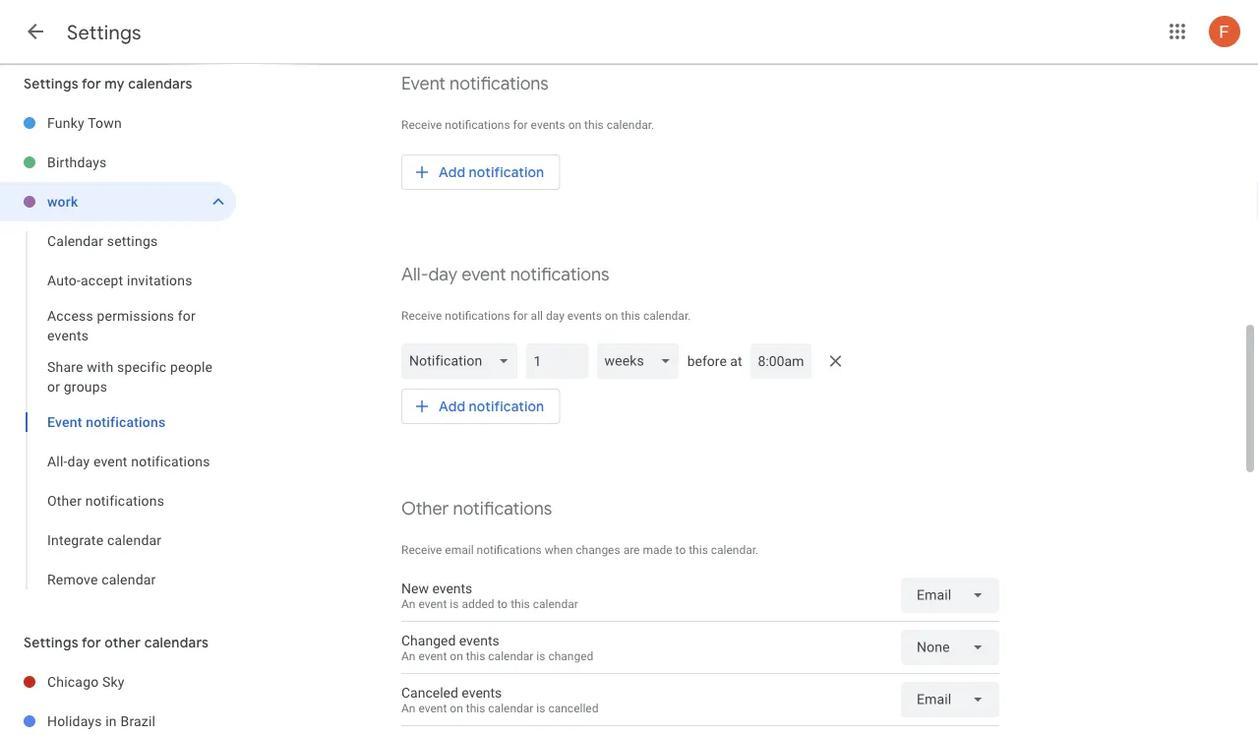Task type: locate. For each thing, give the bounding box(es) containing it.
share
[[47, 359, 83, 375]]

notification
[[469, 163, 545, 181], [469, 398, 545, 415]]

0 horizontal spatial all-day event notifications
[[47, 453, 210, 469]]

calendars for settings for my calendars
[[128, 75, 193, 93]]

other notifications inside group
[[47, 493, 164, 509]]

new
[[402, 580, 429, 597]]

invitations
[[127, 272, 193, 288]]

add for 1st "add notification" button from the bottom of the page
[[439, 398, 466, 415]]

0 vertical spatial day
[[429, 263, 458, 286]]

1 vertical spatial all-
[[47, 453, 68, 469]]

calendar up the canceled events an event on this calendar is cancelled
[[488, 649, 534, 663]]

settings for settings for my calendars
[[24, 75, 78, 93]]

in
[[106, 713, 117, 729]]

are
[[624, 543, 640, 557]]

notifications
[[450, 72, 549, 95], [445, 118, 510, 132], [510, 263, 610, 286], [445, 309, 510, 323], [86, 414, 166, 430], [131, 453, 210, 469], [85, 493, 164, 509], [453, 498, 552, 520], [477, 543, 542, 557]]

an
[[402, 597, 416, 610], [402, 649, 416, 663], [402, 701, 416, 715]]

2 notification from the top
[[469, 398, 545, 415]]

changed
[[549, 649, 594, 663]]

on inside changed events an event on this calendar is changed
[[450, 649, 463, 663]]

settings for my calendars
[[24, 75, 193, 93]]

this inside the canceled events an event on this calendar is cancelled
[[466, 701, 486, 715]]

receive notifications for events on this calendar.
[[402, 118, 655, 132]]

receive
[[402, 118, 442, 132], [402, 309, 442, 323], [402, 543, 442, 557]]

is inside new events an event is added to this calendar
[[450, 597, 459, 610]]

other up email
[[402, 498, 449, 520]]

calendars right 'my'
[[128, 75, 193, 93]]

chicago sky link
[[47, 662, 236, 702]]

added
[[462, 597, 495, 610]]

calendar settings
[[47, 233, 158, 249]]

changed
[[402, 633, 456, 649]]

event
[[462, 263, 506, 286], [93, 453, 128, 469], [419, 597, 447, 610], [419, 649, 447, 663], [419, 701, 447, 715]]

settings up funky
[[24, 75, 78, 93]]

for
[[82, 75, 101, 93], [513, 118, 528, 132], [178, 308, 196, 324], [513, 309, 528, 323], [82, 634, 101, 652]]

calendar inside the canceled events an event on this calendar is cancelled
[[488, 701, 534, 715]]

1 vertical spatial settings
[[24, 75, 78, 93]]

group
[[0, 221, 236, 599]]

1 receive from the top
[[402, 118, 442, 132]]

event up changed
[[419, 597, 447, 610]]

other
[[47, 493, 82, 509], [402, 498, 449, 520]]

is for canceled events
[[537, 701, 546, 715]]

add notification down receive notifications for events on this calendar. on the top
[[439, 163, 545, 181]]

2 vertical spatial settings
[[24, 634, 78, 652]]

birthdays
[[47, 154, 107, 170]]

0 horizontal spatial all-
[[47, 453, 68, 469]]

is left "added"
[[450, 597, 459, 610]]

add notification button down receive notifications for events on this calendar. on the top
[[402, 149, 560, 196]]

this
[[585, 118, 604, 132], [621, 309, 641, 323], [689, 543, 708, 557], [511, 597, 530, 610], [466, 649, 486, 663], [466, 701, 486, 715]]

other notifications up integrate calendar
[[47, 493, 164, 509]]

add notification button down "weeks in advance for notification" number field
[[402, 383, 560, 430]]

1 notification from the top
[[469, 163, 545, 181]]

1 vertical spatial to
[[498, 597, 508, 610]]

all
[[531, 309, 543, 323]]

all-day event notifications up integrate calendar
[[47, 453, 210, 469]]

calendar down changed events an event on this calendar is changed
[[488, 701, 534, 715]]

calendar.
[[607, 118, 655, 132], [644, 309, 691, 323], [711, 543, 759, 557]]

notification for 1st "add notification" button
[[469, 163, 545, 181]]

event inside group
[[93, 453, 128, 469]]

event notifications down groups in the bottom of the page
[[47, 414, 166, 430]]

0 horizontal spatial other
[[47, 493, 82, 509]]

events
[[531, 118, 566, 132], [568, 309, 602, 323], [47, 327, 89, 343], [432, 580, 473, 597], [459, 633, 500, 649], [462, 685, 502, 701]]

0 horizontal spatial event
[[47, 414, 82, 430]]

add for 1st "add notification" button
[[439, 163, 466, 181]]

1 vertical spatial event notifications
[[47, 414, 166, 430]]

an up canceled
[[402, 649, 416, 663]]

2 add from the top
[[439, 398, 466, 415]]

to right made
[[676, 543, 686, 557]]

Time of day text field
[[758, 351, 805, 371]]

0 vertical spatial is
[[450, 597, 459, 610]]

is left changed
[[537, 649, 546, 663]]

add
[[439, 163, 466, 181], [439, 398, 466, 415]]

0 vertical spatial receive
[[402, 118, 442, 132]]

groups
[[64, 378, 107, 395]]

is inside the canceled events an event on this calendar is cancelled
[[537, 701, 546, 715]]

add notification
[[439, 163, 545, 181], [439, 398, 545, 415]]

2 receive from the top
[[402, 309, 442, 323]]

add notification down "weeks in advance for notification" number field
[[439, 398, 545, 415]]

to right "added"
[[498, 597, 508, 610]]

1 horizontal spatial day
[[429, 263, 458, 286]]

people
[[170, 359, 213, 375]]

1 horizontal spatial event
[[402, 72, 446, 95]]

an inside changed events an event on this calendar is changed
[[402, 649, 416, 663]]

1 vertical spatial add notification
[[439, 398, 545, 415]]

0 vertical spatial add notification button
[[402, 149, 560, 196]]

event
[[402, 72, 446, 95], [47, 414, 82, 430]]

other up integrate
[[47, 493, 82, 509]]

remove calendar
[[47, 571, 156, 588]]

settings up settings for my calendars
[[67, 20, 142, 45]]

calendars
[[128, 75, 193, 93], [144, 634, 209, 652]]

email
[[445, 543, 474, 557]]

1 vertical spatial calendars
[[144, 634, 209, 652]]

settings up chicago
[[24, 634, 78, 652]]

before at
[[688, 353, 743, 369]]

share with specific people or groups
[[47, 359, 213, 395]]

2 vertical spatial an
[[402, 701, 416, 715]]

holidays in brazil
[[47, 713, 156, 729]]

2 add notification button from the top
[[402, 383, 560, 430]]

other notifications up email
[[402, 498, 552, 520]]

1 horizontal spatial all-day event notifications
[[402, 263, 610, 286]]

0 vertical spatial all-day event notifications
[[402, 263, 610, 286]]

calendar inside changed events an event on this calendar is changed
[[488, 649, 534, 663]]

1 an from the top
[[402, 597, 416, 610]]

2 vertical spatial day
[[68, 453, 90, 469]]

for for access permissions for events
[[178, 308, 196, 324]]

0 vertical spatial calendars
[[128, 75, 193, 93]]

1 vertical spatial all-day event notifications
[[47, 453, 210, 469]]

0 horizontal spatial to
[[498, 597, 508, 610]]

0 vertical spatial an
[[402, 597, 416, 610]]

event inside new events an event is added to this calendar
[[419, 597, 447, 610]]

1 vertical spatial is
[[537, 649, 546, 663]]

is
[[450, 597, 459, 610], [537, 649, 546, 663], [537, 701, 546, 715]]

0 vertical spatial notification
[[469, 163, 545, 181]]

holidays in brazil link
[[47, 702, 236, 735]]

or
[[47, 378, 60, 395]]

1 vertical spatial notification
[[469, 398, 545, 415]]

notification down receive notifications for events on this calendar. on the top
[[469, 163, 545, 181]]

canceled events an event on this calendar is cancelled
[[402, 685, 599, 715]]

1 vertical spatial an
[[402, 649, 416, 663]]

3 an from the top
[[402, 701, 416, 715]]

all-
[[402, 263, 429, 286], [47, 453, 68, 469]]

None field
[[402, 343, 526, 379], [597, 343, 688, 379], [902, 578, 1000, 613], [902, 630, 1000, 665], [902, 682, 1000, 717], [402, 343, 526, 379], [597, 343, 688, 379], [902, 578, 1000, 613], [902, 630, 1000, 665], [902, 682, 1000, 717]]

add notification for 1st "add notification" button
[[439, 163, 545, 181]]

an down changed
[[402, 701, 416, 715]]

event notifications
[[402, 72, 549, 95], [47, 414, 166, 430]]

0 horizontal spatial day
[[68, 453, 90, 469]]

event notifications up receive notifications for events on this calendar. on the top
[[402, 72, 549, 95]]

1 add from the top
[[439, 163, 466, 181]]

my
[[105, 75, 125, 93]]

1 horizontal spatial event notifications
[[402, 72, 549, 95]]

for for receive notifications for all day events on this calendar.
[[513, 309, 528, 323]]

settings for other calendars tree
[[0, 662, 236, 735]]

access
[[47, 308, 93, 324]]

an up changed
[[402, 597, 416, 610]]

0 vertical spatial add
[[439, 163, 466, 181]]

work tree item
[[0, 182, 236, 221]]

for inside 'access permissions for events'
[[178, 308, 196, 324]]

settings for my calendars tree
[[0, 103, 236, 599]]

1 horizontal spatial to
[[676, 543, 686, 557]]

an inside new events an event is added to this calendar
[[402, 597, 416, 610]]

other inside group
[[47, 493, 82, 509]]

integrate calendar
[[47, 532, 162, 548]]

notification down "weeks in advance for notification" number field
[[469, 398, 545, 415]]

an inside the canceled events an event on this calendar is cancelled
[[402, 701, 416, 715]]

event inside changed events an event on this calendar is changed
[[419, 649, 447, 663]]

calendar down when at left
[[533, 597, 579, 610]]

day
[[429, 263, 458, 286], [546, 309, 565, 323], [68, 453, 90, 469]]

settings
[[107, 233, 158, 249]]

2 vertical spatial receive
[[402, 543, 442, 557]]

is for changed events
[[537, 649, 546, 663]]

event up canceled
[[419, 649, 447, 663]]

2 an from the top
[[402, 649, 416, 663]]

1 vertical spatial event
[[47, 414, 82, 430]]

is inside changed events an event on this calendar is changed
[[537, 649, 546, 663]]

receive for all-
[[402, 309, 442, 323]]

to
[[676, 543, 686, 557], [498, 597, 508, 610]]

settings
[[67, 20, 142, 45], [24, 75, 78, 93], [24, 634, 78, 652]]

1 horizontal spatial all-
[[402, 263, 429, 286]]

0 vertical spatial settings
[[67, 20, 142, 45]]

0 horizontal spatial event notifications
[[47, 414, 166, 430]]

add notification button
[[402, 149, 560, 196], [402, 383, 560, 430]]

on
[[569, 118, 582, 132], [605, 309, 618, 323], [450, 649, 463, 663], [450, 701, 463, 715]]

event down groups in the bottom of the page
[[93, 453, 128, 469]]

an for canceled events
[[402, 701, 416, 715]]

town
[[88, 115, 122, 131]]

is left cancelled
[[537, 701, 546, 715]]

event notifications inside group
[[47, 414, 166, 430]]

3 receive from the top
[[402, 543, 442, 557]]

0 vertical spatial add notification
[[439, 163, 545, 181]]

settings for settings
[[67, 20, 142, 45]]

funky town
[[47, 115, 122, 131]]

1 add notification from the top
[[439, 163, 545, 181]]

1 vertical spatial day
[[546, 309, 565, 323]]

calendar
[[107, 532, 162, 548], [102, 571, 156, 588], [533, 597, 579, 610], [488, 649, 534, 663], [488, 701, 534, 715]]

2 vertical spatial is
[[537, 701, 546, 715]]

event down changed
[[419, 701, 447, 715]]

calendars up chicago sky link
[[144, 634, 209, 652]]

0 vertical spatial to
[[676, 543, 686, 557]]

2 horizontal spatial day
[[546, 309, 565, 323]]

on inside the canceled events an event on this calendar is cancelled
[[450, 701, 463, 715]]

all-day event notifications up all at top left
[[402, 263, 610, 286]]

1 horizontal spatial other notifications
[[402, 498, 552, 520]]

add notification for 1st "add notification" button from the bottom of the page
[[439, 398, 545, 415]]

other notifications
[[47, 493, 164, 509], [402, 498, 552, 520]]

for for receive notifications for events on this calendar.
[[513, 118, 528, 132]]

0 horizontal spatial other notifications
[[47, 493, 164, 509]]

1 add notification button from the top
[[402, 149, 560, 196]]

1 vertical spatial add
[[439, 398, 466, 415]]

receive for other
[[402, 543, 442, 557]]

chicago sky
[[47, 674, 125, 690]]

remove
[[47, 571, 98, 588]]

receive for event
[[402, 118, 442, 132]]

access permissions for events
[[47, 308, 196, 343]]

1 week before at 8am element
[[402, 340, 1000, 383]]

all-day event notifications
[[402, 263, 610, 286], [47, 453, 210, 469]]

1 vertical spatial receive
[[402, 309, 442, 323]]

changes
[[576, 543, 621, 557]]

birthdays link
[[47, 143, 236, 182]]

2 add notification from the top
[[439, 398, 545, 415]]

event inside group
[[47, 414, 82, 430]]

2 vertical spatial calendar.
[[711, 543, 759, 557]]

1 vertical spatial add notification button
[[402, 383, 560, 430]]

event inside the canceled events an event on this calendar is cancelled
[[419, 701, 447, 715]]



Task type: describe. For each thing, give the bounding box(es) containing it.
specific
[[117, 359, 167, 375]]

0 vertical spatial event notifications
[[402, 72, 549, 95]]

settings for settings for other calendars
[[24, 634, 78, 652]]

other
[[105, 634, 141, 652]]

day inside group
[[68, 453, 90, 469]]

on for canceled
[[450, 701, 463, 715]]

event for changed events
[[419, 649, 447, 663]]

canceled
[[402, 685, 459, 701]]

event up "receive notifications for all day events on this calendar."
[[462, 263, 506, 286]]

calendars for settings for other calendars
[[144, 634, 209, 652]]

go back image
[[24, 20, 47, 43]]

calendar down integrate calendar
[[102, 571, 156, 588]]

calendar inside new events an event is added to this calendar
[[533, 597, 579, 610]]

0 vertical spatial event
[[402, 72, 446, 95]]

auto-
[[47, 272, 81, 288]]

settings heading
[[67, 20, 142, 45]]

0 vertical spatial calendar.
[[607, 118, 655, 132]]

Weeks in advance for notification number field
[[534, 343, 581, 379]]

at
[[731, 353, 743, 369]]

on for receive
[[569, 118, 582, 132]]

funky town tree item
[[0, 103, 236, 143]]

notification for 1st "add notification" button from the bottom of the page
[[469, 398, 545, 415]]

1 vertical spatial calendar.
[[644, 309, 691, 323]]

work link
[[47, 182, 201, 221]]

an for changed events
[[402, 649, 416, 663]]

with
[[87, 359, 114, 375]]

made
[[643, 543, 673, 557]]

events inside changed events an event on this calendar is changed
[[459, 633, 500, 649]]

this inside new events an event is added to this calendar
[[511, 597, 530, 610]]

auto-accept invitations
[[47, 272, 193, 288]]

group containing calendar settings
[[0, 221, 236, 599]]

settings for other calendars
[[24, 634, 209, 652]]

integrate
[[47, 532, 104, 548]]

chicago sky tree item
[[0, 662, 236, 702]]

calendar
[[47, 233, 103, 249]]

chicago
[[47, 674, 99, 690]]

permissions
[[97, 308, 174, 324]]

brazil
[[121, 713, 156, 729]]

event for new events
[[419, 597, 447, 610]]

when
[[545, 543, 573, 557]]

this inside changed events an event on this calendar is changed
[[466, 649, 486, 663]]

holidays in brazil tree item
[[0, 702, 236, 735]]

an for new events
[[402, 597, 416, 610]]

cancelled
[[549, 701, 599, 715]]

work
[[47, 193, 78, 210]]

all- inside group
[[47, 453, 68, 469]]

1 horizontal spatial other
[[402, 498, 449, 520]]

changed events an event on this calendar is changed
[[402, 633, 594, 663]]

event for canceled events
[[419, 701, 447, 715]]

to inside new events an event is added to this calendar
[[498, 597, 508, 610]]

receive notifications for all day events on this calendar.
[[402, 309, 691, 323]]

birthdays tree item
[[0, 143, 236, 182]]

0 vertical spatial all-
[[402, 263, 429, 286]]

before
[[688, 353, 727, 369]]

receive email notifications when changes are made to this calendar.
[[402, 543, 759, 557]]

calendar up remove calendar
[[107, 532, 162, 548]]

new events an event is added to this calendar
[[402, 580, 579, 610]]

accept
[[81, 272, 123, 288]]

on for changed
[[450, 649, 463, 663]]

holidays
[[47, 713, 102, 729]]

all-day event notifications inside group
[[47, 453, 210, 469]]

funky
[[47, 115, 84, 131]]

events inside new events an event is added to this calendar
[[432, 580, 473, 597]]

events inside the canceled events an event on this calendar is cancelled
[[462, 685, 502, 701]]

events inside 'access permissions for events'
[[47, 327, 89, 343]]

sky
[[102, 674, 125, 690]]



Task type: vqa. For each thing, say whether or not it's contained in the screenshot.


